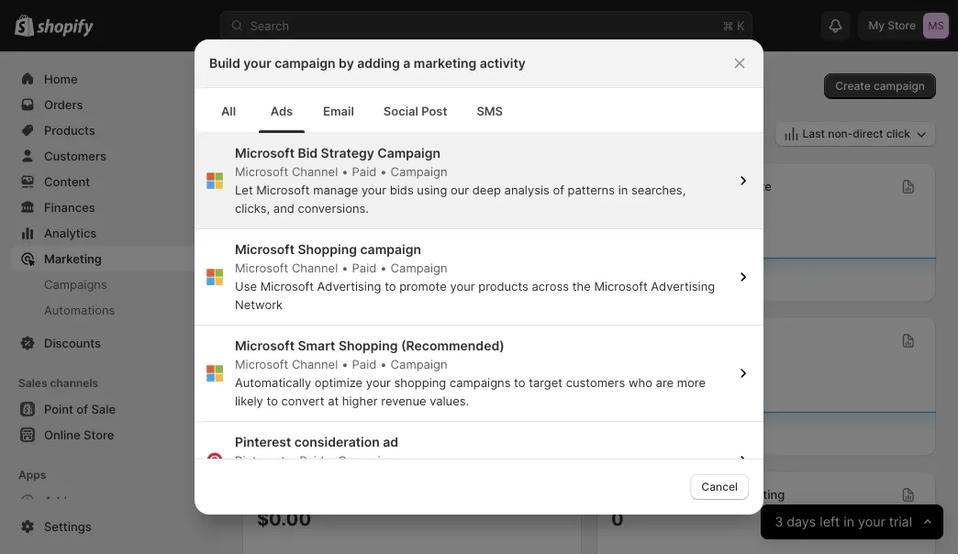 Task type: vqa. For each thing, say whether or not it's contained in the screenshot.
second $0.00 from the top of the page
yes



Task type: locate. For each thing, give the bounding box(es) containing it.
apps button
[[11, 463, 209, 488]]

2 store from the left
[[651, 179, 680, 194]]

1 horizontal spatial 0
[[611, 508, 624, 530]]

campaigns
[[450, 375, 511, 390]]

paid down value
[[352, 357, 377, 371]]

campaign up promote
[[391, 261, 448, 275]]

ads button
[[255, 89, 308, 133]]

0 horizontal spatial online
[[257, 179, 293, 194]]

your up higher
[[366, 375, 391, 390]]

store up conversions.
[[297, 179, 326, 194]]

campaigns link
[[11, 272, 209, 297]]

tab list inside "build your campaign by adding a marketing activity" dialog
[[202, 88, 756, 133]]

1 vertical spatial pinterest
[[235, 453, 285, 468]]

channel up 'online store sessions' at the top of the page
[[292, 164, 338, 179]]

2 channel from the top
[[292, 261, 338, 275]]

channel inside microsoft smart shopping (recommended) microsoft channel • paid • campaign automatically optimize your shopping campaigns to target customers who are more likely to convert at higher revenue values.
[[292, 357, 338, 371]]

2 vertical spatial channel
[[292, 357, 338, 371]]

let
[[235, 183, 253, 197]]

0 vertical spatial $0.00
[[257, 353, 311, 376]]

microsoft shopping campaign microsoft channel • paid • campaign use microsoft advertising to promote your products across the microsoft advertising network
[[235, 242, 715, 312]]

campaign left by
[[275, 56, 336, 71]]

1 vertical spatial shopping
[[339, 338, 398, 354]]

channel down smart
[[292, 357, 338, 371]]

shopify image
[[37, 19, 94, 37]]

campaign right the create
[[874, 79, 925, 93]]

online for 0
[[257, 179, 293, 194]]

automatically
[[235, 375, 311, 390]]

1 horizontal spatial campaign
[[360, 242, 421, 257]]

1 horizontal spatial online
[[611, 179, 648, 194]]

0 vertical spatial shopping
[[298, 242, 357, 257]]

0 horizontal spatial store
[[297, 179, 326, 194]]

sms
[[477, 104, 503, 118]]

channel down conversions.
[[292, 261, 338, 275]]

campaign up shopping
[[391, 357, 448, 371]]

channels
[[50, 377, 98, 390]]

rate
[[749, 179, 772, 194]]

are
[[656, 375, 674, 390]]

add
[[44, 494, 67, 508]]

build
[[209, 56, 240, 71]]

campaign inside microsoft smart shopping (recommended) microsoft channel • paid • campaign automatically optimize your shopping campaigns to target customers who are more likely to convert at higher revenue values.
[[391, 357, 448, 371]]

2 advertising from the left
[[651, 279, 715, 293]]

online
[[257, 179, 293, 194], [611, 179, 648, 194]]

marketing up ads
[[242, 75, 334, 97]]

marketing up campaigns
[[44, 252, 102, 266]]

values.
[[430, 394, 469, 408]]

tab list containing all
[[202, 88, 756, 133]]

campaign for microsoft shopping campaign microsoft channel • paid • campaign use microsoft advertising to promote your products across the microsoft advertising network
[[360, 242, 421, 257]]

0 vertical spatial marketing
[[414, 56, 477, 71]]

0 horizontal spatial campaign
[[275, 56, 336, 71]]

0 vertical spatial marketing
[[242, 75, 334, 97]]

sales
[[18, 377, 47, 390]]

value
[[341, 334, 371, 348]]

bid
[[298, 145, 318, 161]]

paid up the sessions
[[352, 164, 377, 179]]

to down automatically
[[267, 394, 278, 408]]

0 down orders
[[611, 508, 624, 530]]

store
[[297, 179, 326, 194], [651, 179, 680, 194]]

in
[[618, 183, 628, 197]]

2 pinterest from the top
[[235, 453, 285, 468]]

0
[[257, 199, 270, 222], [611, 508, 624, 530]]

online store sessions
[[257, 179, 379, 194]]

1 vertical spatial marketing
[[728, 488, 785, 502]]

3 channel from the top
[[292, 357, 338, 371]]

0 horizontal spatial marketing
[[414, 56, 477, 71]]

home
[[44, 72, 78, 86]]

$0.00 down average
[[257, 353, 311, 376]]

microsoft bid strategy campaign microsoft channel • paid • campaign let microsoft manage your bids using our deep analysis of patterns in searches, clicks, and conversions.
[[235, 145, 686, 215]]

1 horizontal spatial advertising
[[651, 279, 715, 293]]

to left promote
[[385, 279, 396, 293]]

2 vertical spatial campaign
[[360, 242, 421, 257]]

create campaign
[[836, 79, 925, 93]]

campaign inside the microsoft shopping campaign microsoft channel • paid • campaign use microsoft advertising to promote your products across the microsoft advertising network
[[360, 242, 421, 257]]

1 vertical spatial 0
[[611, 508, 624, 530]]

at
[[328, 394, 339, 408]]

campaign inside the pinterest consideration ad pinterest • paid • campaign
[[338, 453, 395, 468]]

marketing right attributed
[[728, 488, 785, 502]]

1 vertical spatial campaign
[[874, 79, 925, 93]]

campaign inside button
[[874, 79, 925, 93]]

social post
[[384, 104, 447, 118]]

campaign up promote
[[360, 242, 421, 257]]

campaign
[[378, 145, 441, 161], [391, 164, 448, 179], [391, 261, 448, 275], [391, 357, 448, 371], [338, 453, 395, 468]]

0 horizontal spatial advertising
[[317, 279, 381, 293]]

discounts
[[44, 336, 101, 350]]

0 horizontal spatial marketing
[[44, 252, 102, 266]]

1 $0.00 from the top
[[257, 353, 311, 376]]

campaign up 'bids'
[[378, 145, 441, 161]]

conversion
[[683, 179, 746, 194]]

your
[[244, 56, 271, 71], [362, 183, 386, 197], [450, 279, 475, 293], [366, 375, 391, 390]]

tab list
[[202, 88, 756, 133]]

marketing right a
[[414, 56, 477, 71]]

marketing
[[242, 75, 334, 97], [44, 252, 102, 266]]

store for 0%
[[651, 179, 680, 194]]

your inside microsoft smart shopping (recommended) microsoft channel • paid • campaign automatically optimize your shopping campaigns to target customers who are more likely to convert at higher revenue values.
[[366, 375, 391, 390]]

post
[[421, 104, 447, 118]]

shopping right order
[[339, 338, 398, 354]]

email
[[323, 104, 354, 118]]

paid inside the pinterest consideration ad pinterest • paid • campaign
[[299, 453, 324, 468]]

apps
[[70, 494, 98, 508]]

1 vertical spatial $0.00
[[257, 508, 311, 530]]

clicks,
[[235, 201, 270, 215]]

1 horizontal spatial store
[[651, 179, 680, 194]]

online up '0%'
[[611, 179, 648, 194]]

store for 0
[[297, 179, 326, 194]]

online up and
[[257, 179, 293, 194]]

paid down consideration
[[299, 453, 324, 468]]

email button
[[308, 89, 369, 133]]

0 horizontal spatial 0
[[257, 199, 270, 222]]

channel inside the microsoft shopping campaign microsoft channel • paid • campaign use microsoft advertising to promote your products across the microsoft advertising network
[[292, 261, 338, 275]]

channel inside microsoft bid strategy campaign microsoft channel • paid • campaign let microsoft manage your bids using our deep analysis of patterns in searches, clicks, and conversions.
[[292, 164, 338, 179]]

1 channel from the top
[[292, 164, 338, 179]]

1 store from the left
[[297, 179, 326, 194]]

⌘ k
[[723, 18, 745, 33]]

0 vertical spatial pinterest
[[235, 435, 291, 450]]

0 left and
[[257, 199, 270, 222]]

target
[[529, 375, 563, 390]]

your left 'bids'
[[362, 183, 386, 197]]

paid down conversions.
[[352, 261, 377, 275]]

store right in
[[651, 179, 680, 194]]

2 online from the left
[[611, 179, 648, 194]]

0 vertical spatial campaign
[[275, 56, 336, 71]]

campaign down "ad"
[[338, 453, 395, 468]]

shopping inside microsoft smart shopping (recommended) microsoft channel • paid • campaign automatically optimize your shopping campaigns to target customers who are more likely to convert at higher revenue values.
[[339, 338, 398, 354]]

advertising
[[317, 279, 381, 293], [651, 279, 715, 293]]

paid inside microsoft smart shopping (recommended) microsoft channel • paid • campaign automatically optimize your shopping campaigns to target customers who are more likely to convert at higher revenue values.
[[352, 357, 377, 371]]

paid
[[352, 164, 377, 179], [352, 261, 377, 275], [352, 357, 377, 371], [299, 453, 324, 468]]

1 online from the left
[[257, 179, 293, 194]]

of
[[553, 183, 564, 197]]

smart
[[298, 338, 335, 354]]

channel
[[292, 164, 338, 179], [292, 261, 338, 275], [292, 357, 338, 371]]

0 for online store sessions
[[257, 199, 270, 222]]

0 for orders attributed to marketing
[[611, 508, 624, 530]]

1 vertical spatial channel
[[292, 261, 338, 275]]

shopping down conversions.
[[298, 242, 357, 257]]

2 horizontal spatial campaign
[[874, 79, 925, 93]]

automations
[[44, 303, 115, 317]]

0 vertical spatial 0
[[257, 199, 270, 222]]

your right promote
[[450, 279, 475, 293]]

shopping
[[298, 242, 357, 257], [339, 338, 398, 354]]

campaign for build your campaign by adding a marketing activity
[[275, 56, 336, 71]]

customers
[[566, 375, 625, 390]]

orders attributed to marketing
[[611, 488, 785, 502]]

$0.00 down the pinterest consideration ad pinterest • paid • campaign
[[257, 508, 311, 530]]

across
[[532, 279, 569, 293]]

to inside the microsoft shopping campaign microsoft channel • paid • campaign use microsoft advertising to promote your products across the microsoft advertising network
[[385, 279, 396, 293]]

to
[[385, 279, 396, 293], [514, 375, 526, 390], [267, 394, 278, 408], [713, 488, 725, 502]]

search
[[250, 18, 289, 33]]

0 vertical spatial channel
[[292, 164, 338, 179]]



Task type: describe. For each thing, give the bounding box(es) containing it.
our
[[451, 183, 469, 197]]

by
[[339, 56, 354, 71]]

patterns
[[568, 183, 615, 197]]

create
[[836, 79, 871, 93]]

campaigns
[[44, 277, 107, 291]]

likely
[[235, 394, 263, 408]]

settings
[[44, 520, 91, 534]]

and
[[273, 201, 295, 215]]

(recommended)
[[401, 338, 505, 354]]

order
[[307, 334, 338, 348]]

sales channels button
[[11, 371, 209, 397]]

bids
[[390, 183, 414, 197]]

automations link
[[11, 297, 209, 323]]

pinterest consideration ad pinterest • paid • campaign
[[235, 435, 399, 468]]

consideration
[[294, 435, 380, 450]]

1 pinterest from the top
[[235, 435, 291, 450]]

using
[[417, 183, 447, 197]]

1 vertical spatial marketing
[[44, 252, 102, 266]]

settings link
[[11, 514, 209, 540]]

searches,
[[632, 183, 686, 197]]

1 horizontal spatial marketing
[[728, 488, 785, 502]]

sales channels
[[18, 377, 98, 390]]

⌘
[[723, 18, 734, 33]]

a
[[403, 56, 411, 71]]

convert
[[281, 394, 324, 408]]

1 horizontal spatial marketing
[[242, 75, 334, 97]]

adding
[[357, 56, 400, 71]]

activity
[[480, 56, 526, 71]]

paid inside microsoft bid strategy campaign microsoft channel • paid • campaign let microsoft manage your bids using our deep analysis of patterns in searches, clicks, and conversions.
[[352, 164, 377, 179]]

attributed
[[653, 488, 710, 502]]

products
[[478, 279, 529, 293]]

1 advertising from the left
[[317, 279, 381, 293]]

sms button
[[462, 89, 518, 133]]

paid inside the microsoft shopping campaign microsoft channel • paid • campaign use microsoft advertising to promote your products across the microsoft advertising network
[[352, 261, 377, 275]]

ads
[[271, 104, 293, 118]]

all
[[221, 104, 236, 118]]

average order value
[[257, 334, 371, 348]]

orders
[[611, 488, 650, 502]]

marketing link
[[11, 246, 209, 272]]

strategy
[[321, 145, 374, 161]]

cancel button
[[691, 475, 749, 500]]

deep
[[473, 183, 501, 197]]

all button
[[202, 89, 255, 133]]

promote
[[399, 279, 447, 293]]

home link
[[11, 66, 209, 92]]

add apps
[[44, 494, 98, 508]]

network
[[235, 297, 283, 312]]

your right build
[[244, 56, 271, 71]]

campaign inside the microsoft shopping campaign microsoft channel • paid • campaign use microsoft advertising to promote your products across the microsoft advertising network
[[391, 261, 448, 275]]

more
[[677, 375, 706, 390]]

add apps button
[[11, 488, 209, 514]]

optimize
[[315, 375, 363, 390]]

online for 0%
[[611, 179, 648, 194]]

microsoft smart shopping (recommended) microsoft channel • paid • campaign automatically optimize your shopping campaigns to target customers who are more likely to convert at higher revenue values.
[[235, 338, 706, 408]]

online store conversion rate
[[611, 179, 772, 194]]

average
[[257, 334, 304, 348]]

apps
[[18, 469, 46, 482]]

social
[[384, 104, 419, 118]]

campaign up using
[[391, 164, 448, 179]]

to left the "target"
[[514, 375, 526, 390]]

who
[[629, 375, 653, 390]]

cancel
[[702, 481, 738, 494]]

your inside microsoft bid strategy campaign microsoft channel • paid • campaign let microsoft manage your bids using our deep analysis of patterns in searches, clicks, and conversions.
[[362, 183, 386, 197]]

conversions.
[[298, 201, 369, 215]]

the
[[572, 279, 591, 293]]

use
[[235, 279, 257, 293]]

analysis
[[504, 183, 550, 197]]

2 $0.00 from the top
[[257, 508, 311, 530]]

discounts link
[[11, 330, 209, 356]]

build your campaign by adding a marketing activity dialog
[[0, 39, 958, 554]]

build your campaign by adding a marketing activity
[[209, 56, 526, 71]]

create campaign button
[[825, 73, 936, 99]]

revenue
[[381, 394, 426, 408]]

to right attributed
[[713, 488, 725, 502]]

shopping
[[394, 375, 446, 390]]

channel for smart
[[292, 357, 338, 371]]

higher
[[342, 394, 378, 408]]

marketing inside dialog
[[414, 56, 477, 71]]

manage
[[313, 183, 358, 197]]

your inside the microsoft shopping campaign microsoft channel • paid • campaign use microsoft advertising to promote your products across the microsoft advertising network
[[450, 279, 475, 293]]

channel for bid
[[292, 164, 338, 179]]

ad
[[383, 435, 399, 450]]

shopping inside the microsoft shopping campaign microsoft channel • paid • campaign use microsoft advertising to promote your products across the microsoft advertising network
[[298, 242, 357, 257]]

0%
[[611, 199, 640, 222]]

social post button
[[369, 89, 462, 133]]

k
[[737, 18, 745, 33]]

sessions
[[329, 179, 379, 194]]



